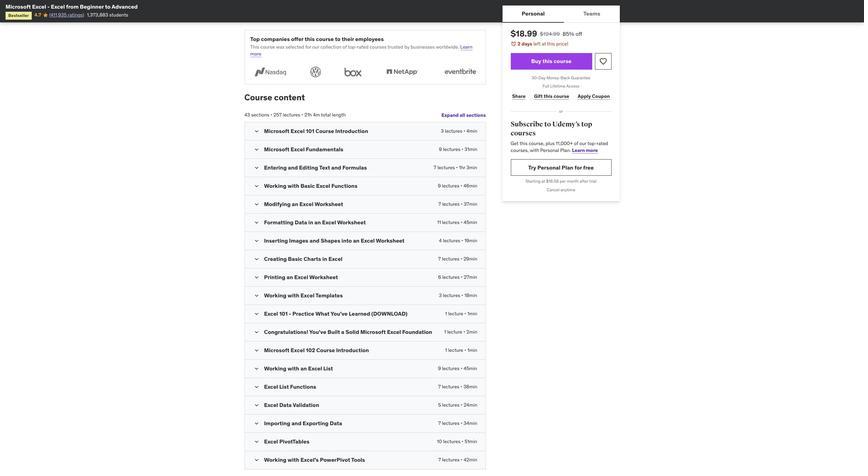 Task type: vqa. For each thing, say whether or not it's contained in the screenshot.
"(411,935"
yes



Task type: locate. For each thing, give the bounding box(es) containing it.
• for formatting data in an excel worksheet
[[461, 219, 463, 226]]

personal up the $18.99
[[522, 10, 545, 17]]

subscribe to udemy's top courses
[[511, 120, 592, 138]]

1 vertical spatial data
[[279, 402, 292, 409]]

lectures up 10 lectures • 51min
[[442, 421, 460, 427]]

0 horizontal spatial 101
[[279, 310, 288, 317]]

9 lectures • 46min
[[438, 183, 477, 189]]

lectures for excel list functions
[[442, 384, 459, 390]]

this down $124.99
[[547, 41, 555, 47]]

1,373,883
[[87, 12, 108, 18]]

4 working from the top
[[264, 457, 286, 464]]

lectures for working with an excel list
[[442, 366, 460, 372]]

11 small image from the top
[[253, 402, 260, 409]]

0 vertical spatial courses
[[370, 44, 387, 50]]

1 horizontal spatial list
[[323, 365, 333, 372]]

courses down employees
[[370, 44, 387, 50]]

1 horizontal spatial data
[[295, 219, 307, 226]]

excel down inserting images and shapes into an excel worksheet
[[329, 256, 343, 263]]

small image for working with excel's powerpivot tools
[[253, 457, 260, 464]]

course,
[[529, 141, 545, 147]]

with
[[530, 147, 539, 153], [288, 182, 299, 189], [288, 292, 299, 299], [288, 365, 299, 372], [288, 457, 299, 464]]

employees
[[355, 35, 384, 42]]

box image
[[341, 66, 364, 79]]

more down this
[[250, 51, 261, 57]]

5 small image from the top
[[253, 256, 260, 263]]

excel list functions
[[264, 384, 316, 391]]

length
[[332, 112, 346, 118]]

guarantee
[[571, 75, 591, 80]]

days
[[522, 41, 532, 47]]

0 vertical spatial 9
[[439, 146, 442, 152]]

• left 38min
[[461, 384, 462, 390]]

course
[[244, 92, 272, 103], [316, 128, 334, 135], [316, 347, 335, 354]]

45min for working with an excel list
[[464, 366, 477, 372]]

1min
[[467, 311, 477, 317], [467, 347, 477, 354]]

to inside 'subscribe to udemy's top courses'
[[544, 120, 551, 129]]

small image
[[253, 146, 260, 153], [253, 219, 260, 226], [253, 238, 260, 245], [253, 347, 260, 354], [253, 366, 260, 373], [253, 421, 260, 427], [253, 457, 260, 464]]

excel up the 4.7
[[32, 3, 46, 10]]

• for excel 101 - practice what you've learned (download)
[[464, 311, 466, 317]]

1 horizontal spatial learn more link
[[572, 147, 598, 153]]

small image for working with basic excel functions
[[253, 183, 260, 190]]

0 vertical spatial personal
[[522, 10, 545, 17]]

3
[[441, 128, 444, 134], [439, 293, 442, 299]]

7 for powerpivot
[[438, 457, 441, 463]]

2 horizontal spatial to
[[544, 120, 551, 129]]

1 horizontal spatial functions
[[331, 182, 358, 189]]

course for microsoft excel 102 course introduction
[[316, 347, 335, 354]]

importing and exporting data
[[264, 420, 342, 427]]

7 lectures • 34min
[[438, 421, 477, 427]]

2 1min from the top
[[467, 347, 477, 354]]

-
[[47, 3, 50, 10], [289, 310, 291, 317]]

an right into
[[353, 237, 360, 244]]

1 1min from the top
[[467, 311, 477, 317]]

• for excel data validation
[[461, 402, 463, 408]]

at left $16.58
[[542, 179, 545, 184]]

1 horizontal spatial our
[[580, 141, 587, 147]]

fundamentals
[[306, 146, 343, 153]]

course down "companies" at the top
[[260, 44, 275, 50]]

charts
[[304, 256, 321, 263]]

7 small image from the top
[[253, 293, 260, 299]]

1 lecture • 2min
[[444, 329, 477, 335]]

0 horizontal spatial courses
[[370, 44, 387, 50]]

1 horizontal spatial -
[[289, 310, 291, 317]]

1 vertical spatial list
[[279, 384, 289, 391]]

top- down their
[[348, 44, 357, 50]]

7 small image from the top
[[253, 457, 260, 464]]

2 vertical spatial to
[[544, 120, 551, 129]]

formatting
[[264, 219, 294, 226]]

0 horizontal spatial data
[[279, 402, 292, 409]]

9 for microsoft excel fundamentals
[[439, 146, 442, 152]]

microsoft for microsoft excel 102 course introduction
[[264, 347, 289, 354]]

small image for microsoft excel fundamentals
[[253, 146, 260, 153]]

1 vertical spatial of
[[574, 141, 578, 147]]

0 vertical spatial 3
[[441, 128, 444, 134]]

collection
[[321, 44, 342, 50]]

this inside the "get this course, plus 11,000+ of our top-rated courses, with personal plan."
[[520, 141, 528, 147]]

1
[[445, 311, 447, 317], [444, 329, 446, 335], [445, 347, 447, 354]]

4 small image from the top
[[253, 347, 260, 354]]

basic down editing
[[301, 182, 315, 189]]

1 vertical spatial course
[[316, 128, 334, 135]]

with up excel list functions
[[288, 365, 299, 372]]

lectures up the 7 lectures • 38min
[[442, 366, 460, 372]]

1 vertical spatial 1 lecture • 1min
[[445, 347, 477, 354]]

with down course,
[[530, 147, 539, 153]]

1 vertical spatial 3
[[439, 293, 442, 299]]

1 horizontal spatial more
[[586, 147, 598, 153]]

1 lecture • 1min for microsoft excel 102 course introduction
[[445, 347, 477, 354]]

0 vertical spatial 1 lecture • 1min
[[445, 311, 477, 317]]

1 vertical spatial functions
[[290, 384, 316, 391]]

• left 21h 4m
[[302, 112, 303, 118]]

course up 43 on the left of the page
[[244, 92, 272, 103]]

1 working from the top
[[264, 182, 286, 189]]

course up 'back'
[[554, 58, 572, 65]]

0 horizontal spatial our
[[312, 44, 319, 50]]

this for buy
[[543, 58, 553, 65]]

3 small image from the top
[[253, 238, 260, 245]]

excel up excel data validation on the bottom left
[[264, 384, 278, 391]]

for down top companies offer this course to their employees
[[305, 44, 311, 50]]

lectures for printing an excel worksheet
[[442, 274, 460, 280]]

lectures down 10 lectures • 51min
[[442, 457, 460, 463]]

1 vertical spatial -
[[289, 310, 291, 317]]

buy this course button
[[511, 53, 592, 70]]

small image for congratulations! you've built a solid microsoft excel foundation
[[253, 329, 260, 336]]

1 horizontal spatial 101
[[306, 128, 314, 135]]

tab list
[[502, 6, 620, 23]]

3 small image from the top
[[253, 183, 260, 190]]

0 horizontal spatial rated
[[357, 44, 369, 50]]

0 vertical spatial more
[[250, 51, 261, 57]]

lectures for excel data validation
[[442, 402, 460, 408]]

2 small image from the top
[[253, 219, 260, 226]]

learned
[[349, 310, 370, 317]]

microsoft excel 102 course introduction
[[264, 347, 369, 354]]

with for working with excel's powerpivot tools
[[288, 457, 299, 464]]

learn for subscribe to udemy's top courses
[[572, 147, 585, 153]]

1 down 3 lectures • 18min
[[445, 311, 447, 317]]

into
[[342, 237, 352, 244]]

1 small image from the top
[[253, 128, 260, 135]]

top- down top
[[588, 141, 597, 147]]

10
[[437, 439, 442, 445]]

or
[[559, 109, 563, 114]]

0 vertical spatial learn more
[[250, 44, 473, 57]]

5 small image from the top
[[253, 366, 260, 373]]

nasdaq image
[[250, 66, 290, 79]]

more up free
[[586, 147, 598, 153]]

excel down microsoft excel 102 course introduction
[[308, 365, 322, 372]]

1 vertical spatial you've
[[309, 329, 326, 336]]

more for subscribe to udemy's top courses
[[586, 147, 598, 153]]

37min
[[464, 201, 477, 207]]

to left the udemy's
[[544, 120, 551, 129]]

lectures right 4
[[443, 238, 460, 244]]

lectures down 7 lectures • 1hr 3min
[[442, 183, 459, 189]]

• for modifying an excel worksheet
[[461, 201, 463, 207]]

7 up 11
[[439, 201, 441, 207]]

microsoft down 257
[[264, 128, 289, 135]]

courses inside 'subscribe to udemy's top courses'
[[511, 129, 536, 138]]

businesses
[[411, 44, 435, 50]]

0 vertical spatial lecture
[[448, 311, 463, 317]]

0 horizontal spatial -
[[47, 3, 50, 10]]

0 vertical spatial for
[[305, 44, 311, 50]]

1 vertical spatial 45min
[[464, 366, 477, 372]]

excel up practice
[[301, 292, 315, 299]]

templates
[[316, 292, 343, 299]]

0 horizontal spatial learn more
[[250, 44, 473, 57]]

• for working with excel's powerpivot tools
[[461, 457, 463, 463]]

personal up $16.58
[[538, 164, 561, 171]]

1 vertical spatial personal
[[540, 147, 559, 153]]

1 up 9 lectures • 45min
[[445, 347, 447, 354]]

101 down 21h 4m
[[306, 128, 314, 135]]

2 1 lecture • 1min from the top
[[445, 347, 477, 354]]

learn more link for top companies offer this course to their employees
[[250, 44, 473, 57]]

learn more link
[[250, 44, 473, 57], [572, 147, 598, 153]]

3 down 6
[[439, 293, 442, 299]]

was
[[276, 44, 285, 50]]

working with basic excel functions
[[264, 182, 358, 189]]

our right 11,000+
[[580, 141, 587, 147]]

- for excel
[[47, 3, 50, 10]]

3 lectures • 18min
[[439, 293, 477, 299]]

7 left '1hr'
[[434, 165, 436, 171]]

introduction
[[335, 128, 368, 135], [336, 347, 369, 354]]

0 vertical spatial learn
[[460, 44, 473, 50]]

in down modifying an excel worksheet
[[308, 219, 313, 226]]

7 for text
[[434, 165, 436, 171]]

microsoft excel 101 course introduction
[[264, 128, 368, 135]]

subscribe
[[511, 120, 543, 129]]

excel
[[32, 3, 46, 10], [51, 3, 65, 10], [291, 128, 305, 135], [291, 146, 305, 153], [316, 182, 330, 189], [299, 201, 314, 208], [322, 219, 336, 226], [361, 237, 375, 244], [329, 256, 343, 263], [294, 274, 308, 281], [301, 292, 315, 299], [264, 310, 278, 317], [387, 329, 401, 336], [291, 347, 305, 354], [308, 365, 322, 372], [264, 384, 278, 391], [264, 402, 278, 409], [264, 438, 278, 445]]

for left free
[[575, 164, 582, 171]]

microsoft up the entering
[[264, 146, 289, 153]]

101 up congratulations!
[[279, 310, 288, 317]]

top companies offer this course to their employees
[[250, 35, 384, 42]]

0 vertical spatial rated
[[357, 44, 369, 50]]

• left 257
[[271, 112, 272, 118]]

alarm image
[[511, 41, 516, 47]]

85%
[[563, 30, 574, 37]]

• for creating basic charts in excel
[[461, 256, 462, 262]]

learn more down employees
[[250, 44, 473, 57]]

1 horizontal spatial rated
[[597, 141, 608, 147]]

• up 1 lecture • 2min
[[464, 311, 466, 317]]

27min
[[464, 274, 477, 280]]

small image for excel 101 - practice what you've learned (download)
[[253, 311, 260, 318]]

personal inside the "get this course, plus 11,000+ of our top-rated courses, with personal plan."
[[540, 147, 559, 153]]

9 up the 7 lectures • 38min
[[438, 366, 441, 372]]

you've right what
[[331, 310, 348, 317]]

entering and editing text and formulas
[[264, 164, 367, 171]]

0 vertical spatial basic
[[301, 182, 315, 189]]

- up (411,935
[[47, 3, 50, 10]]

lectures for formatting data in an excel worksheet
[[442, 219, 460, 226]]

lectures right 6
[[442, 274, 460, 280]]

our down top companies offer this course to their employees
[[312, 44, 319, 50]]

45min up 38min
[[464, 366, 477, 372]]

0 vertical spatial 1
[[445, 311, 447, 317]]

0 vertical spatial to
[[105, 3, 111, 10]]

7 down 5
[[438, 421, 441, 427]]

0 horizontal spatial sections
[[251, 112, 269, 118]]

learn more link down employees
[[250, 44, 473, 57]]

wishlist image
[[599, 57, 607, 65]]

lectures right 11
[[442, 219, 460, 226]]

with down printing an excel worksheet
[[288, 292, 299, 299]]

12 small image from the top
[[253, 439, 260, 446]]

• left 37min
[[461, 201, 463, 207]]

sections right 43 on the left of the page
[[251, 112, 269, 118]]

lecture for foundation
[[447, 329, 462, 335]]

2 vertical spatial personal
[[538, 164, 561, 171]]

excel down the text
[[316, 182, 330, 189]]

this for gift
[[544, 93, 553, 99]]

• left '24min'
[[461, 402, 463, 408]]

1 vertical spatial 1
[[444, 329, 446, 335]]

1 horizontal spatial of
[[574, 141, 578, 147]]

2 days left at this price!
[[518, 41, 568, 47]]

share
[[512, 93, 526, 99]]

0 horizontal spatial list
[[279, 384, 289, 391]]

more
[[250, 51, 261, 57], [586, 147, 598, 153]]

1 horizontal spatial sections
[[466, 112, 486, 118]]

• down 1 lecture • 2min
[[464, 347, 466, 354]]

gift this course link
[[533, 89, 571, 103]]

lectures for importing and exporting data
[[442, 421, 460, 427]]

1 horizontal spatial for
[[575, 164, 582, 171]]

and
[[288, 164, 298, 171], [331, 164, 341, 171], [310, 237, 320, 244], [292, 420, 301, 427]]

this up the courses,
[[520, 141, 528, 147]]

of inside the "get this course, plus 11,000+ of our top-rated courses, with personal plan."
[[574, 141, 578, 147]]

6 small image from the top
[[253, 421, 260, 427]]

4 small image from the top
[[253, 201, 260, 208]]

0 horizontal spatial learn more link
[[250, 44, 473, 57]]

small image for working with excel templates
[[253, 293, 260, 299]]

plan.
[[560, 147, 571, 153]]

8 small image from the top
[[253, 311, 260, 318]]

3min
[[466, 165, 477, 171]]

small image for excel pivottables
[[253, 439, 260, 446]]

ratings)
[[68, 12, 84, 18]]

- left practice
[[289, 310, 291, 317]]

6 small image from the top
[[253, 274, 260, 281]]

to left their
[[335, 35, 341, 42]]

1 lecture • 1min up 1 lecture • 2min
[[445, 311, 477, 317]]

7 lectures • 29min
[[438, 256, 477, 262]]

0 horizontal spatial more
[[250, 51, 261, 57]]

small image for creating basic charts in excel
[[253, 256, 260, 263]]

introduction for microsoft excel 101 course introduction
[[335, 128, 368, 135]]

• for microsoft excel 102 course introduction
[[464, 347, 466, 354]]

2 working from the top
[[264, 292, 286, 299]]

1 vertical spatial courses
[[511, 129, 536, 138]]

1min for excel 101 - practice what you've learned (download)
[[467, 311, 477, 317]]

31min
[[465, 146, 477, 152]]

basic
[[301, 182, 315, 189], [288, 256, 302, 263]]

0 vertical spatial 45min
[[464, 219, 477, 226]]

working for working with excel's powerpivot tools
[[264, 457, 286, 464]]

1 vertical spatial learn
[[572, 147, 585, 153]]

course content
[[244, 92, 305, 103]]

0 horizontal spatial to
[[105, 3, 111, 10]]

small image for excel data validation
[[253, 402, 260, 409]]

1 vertical spatial to
[[335, 35, 341, 42]]

1 vertical spatial more
[[586, 147, 598, 153]]

2 small image from the top
[[253, 165, 260, 171]]

1 for (download)
[[445, 311, 447, 317]]

9 small image from the top
[[253, 329, 260, 336]]

0 horizontal spatial learn
[[460, 44, 473, 50]]

45min
[[464, 219, 477, 226], [464, 366, 477, 372]]

at right left at right top
[[542, 41, 546, 47]]

45min for formatting data in an excel worksheet
[[464, 219, 477, 226]]

1 for foundation
[[444, 329, 446, 335]]

0 vertical spatial of
[[343, 44, 347, 50]]

1 horizontal spatial learn
[[572, 147, 585, 153]]

1 45min from the top
[[464, 219, 477, 226]]

working down excel pivottables
[[264, 457, 286, 464]]

more for top companies offer this course to their employees
[[250, 51, 261, 57]]

• left 34min
[[461, 421, 463, 427]]

0 vertical spatial functions
[[331, 182, 358, 189]]

3 lectures • 4min
[[441, 128, 477, 134]]

1 1 lecture • 1min from the top
[[445, 311, 477, 317]]

functions up validation
[[290, 384, 316, 391]]

lecture up 9 lectures • 45min
[[448, 347, 463, 354]]

1 vertical spatial for
[[575, 164, 582, 171]]

working for working with an excel list
[[264, 365, 286, 372]]

small image for microsoft excel 102 course introduction
[[253, 347, 260, 354]]

excel up congratulations!
[[264, 310, 278, 317]]

plan
[[562, 164, 573, 171]]

0 vertical spatial list
[[323, 365, 333, 372]]

3 working from the top
[[264, 365, 286, 372]]

lectures for entering and editing text and formulas
[[438, 165, 455, 171]]

lectures up 7 lectures • 1hr 3min
[[443, 146, 460, 152]]

lectures right 10
[[443, 439, 461, 445]]

off
[[576, 30, 582, 37]]

teams
[[584, 10, 600, 17]]

pivottables
[[279, 438, 309, 445]]

this inside button
[[543, 58, 553, 65]]

1 vertical spatial lecture
[[447, 329, 462, 335]]

personal inside 'button'
[[522, 10, 545, 17]]

51min
[[465, 439, 477, 445]]

1 small image from the top
[[253, 146, 260, 153]]

microsoft down congratulations!
[[264, 347, 289, 354]]

beginner
[[80, 3, 104, 10]]

learn more for top companies offer this course to their employees
[[250, 44, 473, 57]]

text
[[319, 164, 330, 171]]

10 small image from the top
[[253, 384, 260, 391]]

1 vertical spatial at
[[542, 179, 545, 184]]

2 45min from the top
[[464, 366, 477, 372]]

working for working with excel templates
[[264, 292, 286, 299]]

in
[[308, 219, 313, 226], [322, 256, 327, 263]]

list down microsoft excel 102 course introduction
[[323, 365, 333, 372]]

2 vertical spatial data
[[330, 420, 342, 427]]

small image for inserting images and shapes into an excel worksheet
[[253, 238, 260, 245]]

lectures for excel pivottables
[[443, 439, 461, 445]]

excel up shapes
[[322, 219, 336, 226]]

rated inside the "get this course, plus 11,000+ of our top-rated courses, with personal plan."
[[597, 141, 608, 147]]

at inside starting at $16.58 per month after trial cancel anytime
[[542, 179, 545, 184]]

1 vertical spatial 101
[[279, 310, 288, 317]]

0 vertical spatial learn more link
[[250, 44, 473, 57]]

9 for working with basic excel functions
[[438, 183, 441, 189]]

lectures for microsoft excel 101 course introduction
[[445, 128, 462, 134]]

this for get
[[520, 141, 528, 147]]

lectures for working with excel's powerpivot tools
[[442, 457, 460, 463]]

learn right worldwide.
[[460, 44, 473, 50]]

9
[[439, 146, 442, 152], [438, 183, 441, 189], [438, 366, 441, 372]]

0 horizontal spatial top-
[[348, 44, 357, 50]]

0 vertical spatial 1min
[[467, 311, 477, 317]]

29min
[[464, 256, 477, 262]]

small image for modifying an excel worksheet
[[253, 201, 260, 208]]

excel down (download)
[[387, 329, 401, 336]]

introduction down length
[[335, 128, 368, 135]]

1 vertical spatial 9
[[438, 183, 441, 189]]

small image
[[253, 128, 260, 135], [253, 165, 260, 171], [253, 183, 260, 190], [253, 201, 260, 208], [253, 256, 260, 263], [253, 274, 260, 281], [253, 293, 260, 299], [253, 311, 260, 318], [253, 329, 260, 336], [253, 384, 260, 391], [253, 402, 260, 409], [253, 439, 260, 446]]

1 vertical spatial top-
[[588, 141, 597, 147]]

1 vertical spatial 1min
[[467, 347, 477, 354]]

sections inside dropdown button
[[466, 112, 486, 118]]

• left 27min
[[461, 274, 463, 280]]

list up excel data validation on the bottom left
[[279, 384, 289, 391]]

2 vertical spatial course
[[316, 347, 335, 354]]

0 horizontal spatial functions
[[290, 384, 316, 391]]

and left editing
[[288, 164, 298, 171]]

0 vertical spatial -
[[47, 3, 50, 10]]

0 vertical spatial in
[[308, 219, 313, 226]]

• up the 7 lectures • 38min
[[461, 366, 463, 372]]

1 vertical spatial learn more link
[[572, 147, 598, 153]]

by
[[404, 44, 410, 50]]

0 vertical spatial at
[[542, 41, 546, 47]]

1 vertical spatial rated
[[597, 141, 608, 147]]

gift
[[534, 93, 543, 99]]

data right the exporting at the left
[[330, 420, 342, 427]]

courses
[[370, 44, 387, 50], [511, 129, 536, 138]]

starting
[[526, 179, 541, 184]]

personal down plus
[[540, 147, 559, 153]]

1 vertical spatial our
[[580, 141, 587, 147]]

2min
[[467, 329, 477, 335]]

top-
[[348, 44, 357, 50], [588, 141, 597, 147]]

this right buy at the top of page
[[543, 58, 553, 65]]

• left 42min
[[461, 457, 463, 463]]

solid
[[346, 329, 359, 336]]

0 vertical spatial data
[[295, 219, 307, 226]]

2 sections from the left
[[466, 112, 486, 118]]

importing
[[264, 420, 290, 427]]

anytime
[[561, 187, 575, 193]]

19min
[[464, 238, 477, 244]]

1 horizontal spatial top-
[[588, 141, 597, 147]]

of down their
[[343, 44, 347, 50]]

• left 51min
[[462, 439, 464, 445]]

1 horizontal spatial learn more
[[572, 147, 598, 153]]

of right 11,000+
[[574, 141, 578, 147]]

0 vertical spatial introduction
[[335, 128, 368, 135]]

• for working with basic excel functions
[[461, 183, 462, 189]]

2 vertical spatial 9
[[438, 366, 441, 372]]



Task type: describe. For each thing, give the bounding box(es) containing it.
30-
[[532, 75, 539, 80]]

9 for working with an excel list
[[438, 366, 441, 372]]

small image for printing an excel worksheet
[[253, 274, 260, 281]]

content
[[274, 92, 305, 103]]

working for working with basic excel functions
[[264, 182, 286, 189]]

lectures for microsoft excel fundamentals
[[443, 146, 460, 152]]

an right printing
[[287, 274, 293, 281]]

1 sections from the left
[[251, 112, 269, 118]]

built
[[328, 329, 340, 336]]

excel down creating basic charts in excel
[[294, 274, 308, 281]]

7 for worksheet
[[439, 201, 441, 207]]

excel data validation
[[264, 402, 319, 409]]

2 vertical spatial lecture
[[448, 347, 463, 354]]

this course was selected for our collection of top-rated courses trusted by businesses worldwide.
[[250, 44, 459, 50]]

small image for working with an excel list
[[253, 366, 260, 373]]

0 vertical spatial our
[[312, 44, 319, 50]]

entering
[[264, 164, 287, 171]]

trusted
[[388, 44, 403, 50]]

top- inside the "get this course, plus 11,000+ of our top-rated courses, with personal plan."
[[588, 141, 597, 147]]

lectures for inserting images and shapes into an excel worksheet
[[443, 238, 460, 244]]

course up "collection"
[[316, 35, 334, 42]]

buy
[[531, 58, 541, 65]]

43 sections • 257 lectures • 21h 4m total length
[[244, 112, 346, 118]]

• for entering and editing text and formulas
[[456, 165, 458, 171]]

34min
[[464, 421, 477, 427]]

after
[[580, 179, 589, 184]]

small image for formatting data in an excel worksheet
[[253, 219, 260, 226]]

this right offer
[[305, 35, 315, 42]]

validation
[[293, 402, 319, 409]]

try personal plan for free link
[[511, 160, 612, 176]]

lecture for (download)
[[448, 311, 463, 317]]

6
[[438, 274, 441, 280]]

coupon
[[592, 93, 610, 99]]

day
[[539, 75, 546, 80]]

0 vertical spatial top-
[[348, 44, 357, 50]]

with for working with basic excel functions
[[288, 182, 299, 189]]

- for practice
[[289, 310, 291, 317]]

1min for microsoft excel 102 course introduction
[[467, 347, 477, 354]]

microsoft up the bestseller
[[6, 3, 31, 10]]

what
[[315, 310, 330, 317]]

7 for in
[[438, 256, 441, 262]]

42min
[[464, 457, 477, 463]]

excel down 'importing'
[[264, 438, 278, 445]]

learn more for subscribe to udemy's top courses
[[572, 147, 598, 153]]

102
[[306, 347, 315, 354]]

personal button
[[502, 6, 564, 22]]

excel right into
[[361, 237, 375, 244]]

excel up 'importing'
[[264, 402, 278, 409]]

1 vertical spatial basic
[[288, 256, 302, 263]]

with for working with an excel list
[[288, 365, 299, 372]]

money-
[[547, 75, 561, 80]]

excel up editing
[[291, 146, 305, 153]]

data for validation
[[279, 402, 292, 409]]

an up shapes
[[315, 219, 321, 226]]

and up pivottables
[[292, 420, 301, 427]]

0 vertical spatial you've
[[331, 310, 348, 317]]

introduction for microsoft excel 102 course introduction
[[336, 347, 369, 354]]

7 lectures • 1hr 3min
[[434, 165, 477, 171]]

learn for top companies offer this course to their employees
[[460, 44, 473, 50]]

• for printing an excel worksheet
[[461, 274, 463, 280]]

11,000+
[[556, 141, 573, 147]]

lectures for modifying an excel worksheet
[[442, 201, 460, 207]]

this
[[250, 44, 259, 50]]

9 lectures • 45min
[[438, 366, 477, 372]]

6 lectures • 27min
[[438, 274, 477, 280]]

an down 102
[[301, 365, 307, 372]]

working with excel templates
[[264, 292, 343, 299]]

1hr
[[459, 165, 465, 171]]

left
[[534, 41, 541, 47]]

7 lectures • 42min
[[438, 457, 477, 463]]

plus
[[546, 141, 555, 147]]

course for microsoft excel 101 course introduction
[[316, 128, 334, 135]]

course down lifetime at the right top of page
[[554, 93, 569, 99]]

4.7
[[34, 12, 41, 18]]

data for in
[[295, 219, 307, 226]]

46min
[[464, 183, 477, 189]]

lectures for working with excel templates
[[443, 293, 460, 299]]

43
[[244, 112, 250, 118]]

netapp image
[[383, 66, 422, 79]]

learn more link for subscribe to udemy's top courses
[[572, 147, 598, 153]]

• for inserting images and shapes into an excel worksheet
[[462, 238, 463, 244]]

printing
[[264, 274, 285, 281]]

access
[[566, 84, 580, 89]]

advanced
[[112, 3, 138, 10]]

tab list containing personal
[[502, 6, 620, 23]]

excel down working with basic excel functions
[[299, 201, 314, 208]]

7 lectures • 38min
[[438, 384, 477, 390]]

course inside button
[[554, 58, 572, 65]]

7 for data
[[438, 421, 441, 427]]

microsoft for microsoft excel 101 course introduction
[[264, 128, 289, 135]]

printing an excel worksheet
[[264, 274, 338, 281]]

10 lectures • 51min
[[437, 439, 477, 445]]

with for working with excel templates
[[288, 292, 299, 299]]

starting at $16.58 per month after trial cancel anytime
[[526, 179, 597, 193]]

an right modifying on the left top of the page
[[292, 201, 298, 208]]

students
[[109, 12, 128, 18]]

(411,935
[[49, 12, 67, 18]]

257
[[274, 112, 282, 118]]

small image for excel list functions
[[253, 384, 260, 391]]

• for congratulations! you've built a solid microsoft excel foundation
[[464, 329, 465, 335]]

• for microsoft excel 101 course introduction
[[464, 128, 465, 134]]

microsoft right solid
[[360, 329, 386, 336]]

lectures for working with basic excel functions
[[442, 183, 459, 189]]

4
[[439, 238, 442, 244]]

0 vertical spatial 101
[[306, 128, 314, 135]]

• for working with excel templates
[[462, 293, 463, 299]]

2 horizontal spatial data
[[330, 420, 342, 427]]

0 horizontal spatial for
[[305, 44, 311, 50]]

cancel
[[547, 187, 560, 193]]

lectures right 257
[[283, 112, 300, 118]]

2
[[518, 41, 521, 47]]

congratulations!
[[264, 329, 308, 336]]

full
[[543, 84, 549, 89]]

excel down 43 sections • 257 lectures • 21h 4m total length
[[291, 128, 305, 135]]

expand all sections
[[441, 112, 486, 118]]

0 horizontal spatial of
[[343, 44, 347, 50]]

microsoft for microsoft excel fundamentals
[[264, 146, 289, 153]]

small image for importing and exporting data
[[253, 421, 260, 427]]

congratulations! you've built a solid microsoft excel foundation
[[264, 329, 432, 336]]

$16.58
[[546, 179, 559, 184]]

2 vertical spatial 1
[[445, 347, 447, 354]]

gift this course
[[534, 93, 569, 99]]

3 for microsoft excel 101 course introduction
[[441, 128, 444, 134]]

excel left 102
[[291, 347, 305, 354]]

3 for working with excel templates
[[439, 293, 442, 299]]

formatting data in an excel worksheet
[[264, 219, 366, 226]]

our inside the "get this course, plus 11,000+ of our top-rated courses, with personal plan."
[[580, 141, 587, 147]]

excel 101 - practice what you've learned (download)
[[264, 310, 408, 317]]

and right the text
[[331, 164, 341, 171]]

trial
[[589, 179, 597, 184]]

0 horizontal spatial in
[[308, 219, 313, 226]]

and right images
[[310, 237, 320, 244]]

working with an excel list
[[264, 365, 333, 372]]

excel pivottables
[[264, 438, 309, 445]]

• for excel pivottables
[[462, 439, 464, 445]]

creating
[[264, 256, 287, 263]]

1 horizontal spatial in
[[322, 256, 327, 263]]

7 up 5
[[438, 384, 441, 390]]

excel's
[[301, 457, 319, 464]]

total
[[321, 112, 331, 118]]

get
[[511, 141, 519, 147]]

inserting
[[264, 237, 288, 244]]

small image for microsoft excel 101 course introduction
[[253, 128, 260, 135]]

get this course, plus 11,000+ of our top-rated courses, with personal plan.
[[511, 141, 608, 153]]

0 vertical spatial course
[[244, 92, 272, 103]]

apply
[[578, 93, 591, 99]]

share button
[[511, 89, 527, 103]]

with inside the "get this course, plus 11,000+ of our top-rated courses, with personal plan."
[[530, 147, 539, 153]]

0 horizontal spatial you've
[[309, 329, 326, 336]]

(411,935 ratings)
[[49, 12, 84, 18]]

• for working with an excel list
[[461, 366, 463, 372]]

udemy's
[[552, 120, 580, 129]]

free
[[583, 164, 594, 171]]

eventbrite image
[[440, 66, 480, 79]]

• for importing and exporting data
[[461, 421, 463, 427]]

• for excel list functions
[[461, 384, 462, 390]]

excel up (411,935
[[51, 3, 65, 10]]

1 lecture • 1min for excel 101 - practice what you've learned (download)
[[445, 311, 477, 317]]

selected
[[286, 44, 304, 50]]

7 lectures • 37min
[[439, 201, 477, 207]]

volkswagen image
[[308, 66, 323, 79]]

worldwide.
[[436, 44, 459, 50]]

30-day money-back guarantee full lifetime access
[[532, 75, 591, 89]]

microsoft excel - excel from beginner to advanced
[[6, 3, 138, 10]]

powerpivot
[[320, 457, 350, 464]]

small image for entering and editing text and formulas
[[253, 165, 260, 171]]

tools
[[351, 457, 365, 464]]

lectures for creating basic charts in excel
[[442, 256, 459, 262]]

$18.99
[[511, 28, 537, 39]]



